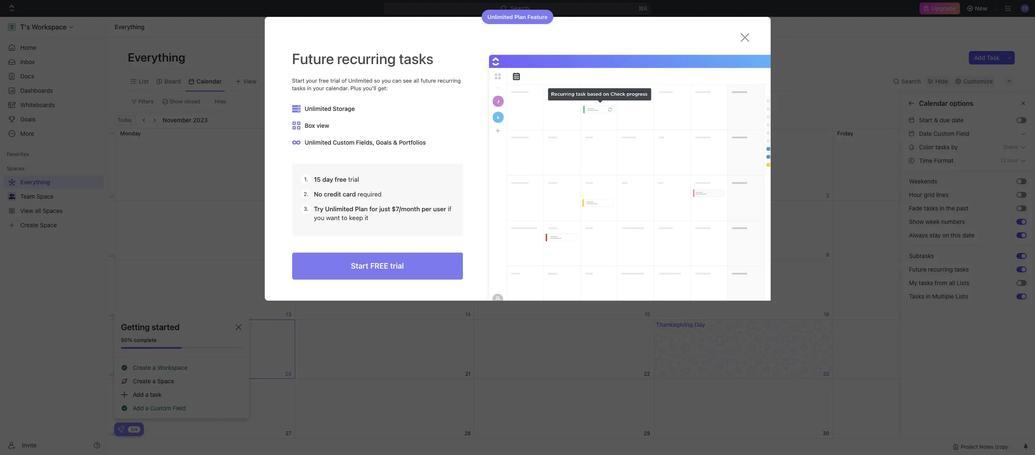 Task type: locate. For each thing, give the bounding box(es) containing it.
in
[[307, 85, 312, 92], [940, 205, 945, 212], [926, 293, 931, 300]]

future recurring tasks down delete view
[[909, 266, 969, 273]]

1 vertical spatial add
[[133, 391, 144, 398]]

show down fade
[[909, 218, 924, 225]]

start for start your free trial of unlimited so you can see all future recurring tasks in your calendar. plus you'll get:
[[292, 77, 305, 84]]

0 vertical spatial in
[[307, 85, 312, 92]]

calendar up more in the right of the page
[[919, 133, 944, 140]]

0 horizontal spatial recurring
[[337, 50, 396, 67]]

calendar
[[197, 77, 222, 85], [919, 100, 948, 107], [945, 100, 974, 107], [919, 116, 944, 124], [919, 133, 944, 140]]

always
[[909, 232, 928, 239]]

portfolios
[[399, 139, 426, 146]]

50%
[[121, 337, 132, 343]]

0 vertical spatial everything
[[115, 23, 145, 30]]

0 vertical spatial date
[[952, 116, 964, 124]]

45 row
[[108, 201, 1013, 260]]

1 subtasks button from the top
[[906, 191, 1017, 205]]

box
[[305, 122, 315, 129]]

2 horizontal spatial start
[[919, 116, 933, 124]]

2 subtasks button from the top
[[906, 249, 1017, 263]]

copy link
[[919, 229, 945, 236]]

& for sharing
[[942, 242, 946, 249]]

goals inside 'future recurring tasks' dialog
[[376, 139, 392, 146]]

tasks
[[909, 293, 925, 300]]

view
[[317, 122, 329, 129], [939, 256, 951, 263]]

free inside start your free trial of unlimited so you can see all future recurring tasks in your calendar. plus you'll get:
[[319, 77, 329, 84]]

46
[[109, 313, 115, 318]]

customize
[[964, 77, 993, 85], [909, 100, 943, 107]]

you up get:
[[382, 77, 391, 84]]

start
[[292, 77, 305, 84], [919, 116, 933, 124], [351, 262, 369, 271]]

2 create from the top
[[133, 377, 151, 385]]

docs
[[20, 73, 34, 80]]

1 vertical spatial calendar options
[[919, 133, 966, 140]]

1 vertical spatial hide
[[215, 98, 226, 105]]

options up settings
[[945, 133, 966, 140]]

you down try
[[314, 214, 324, 222]]

fields button
[[906, 178, 1030, 191]]

unlimited custom fields, goals & portfolios
[[305, 139, 426, 146]]

0 vertical spatial &
[[934, 116, 938, 124]]

start & due date button
[[906, 113, 1017, 127]]

view for box view
[[317, 122, 329, 129]]

a left task
[[145, 391, 149, 398]]

& inside 'future recurring tasks' dialog
[[393, 139, 398, 146]]

trial for your
[[330, 77, 340, 84]]

2 vertical spatial recurring
[[928, 266, 953, 273]]

start for start & due date
[[919, 116, 933, 124]]

1 horizontal spatial all
[[949, 279, 955, 286]]

hide down the calendar "link"
[[215, 98, 226, 105]]

goals inside sidebar navigation
[[20, 116, 36, 123]]

0 vertical spatial trial
[[330, 77, 340, 84]]

free up calendar.
[[319, 77, 329, 84]]

space
[[157, 377, 174, 385]]

1 vertical spatial lists
[[956, 293, 969, 300]]

calendar options up due
[[919, 100, 974, 107]]

your left 'of'
[[306, 77, 317, 84]]

calendar options
[[919, 100, 974, 107], [919, 133, 966, 140]]

1 create from the top
[[133, 364, 151, 371]]

1 horizontal spatial goals
[[376, 139, 392, 146]]

22
[[644, 371, 650, 377]]

in inside start your free trial of unlimited so you can see all future recurring tasks in your calendar. plus you'll get:
[[307, 85, 312, 92]]

1 vertical spatial view
[[939, 256, 951, 263]]

view right box
[[317, 122, 329, 129]]

0 vertical spatial hide
[[936, 77, 948, 85]]

customize up start & due date at the top of the page
[[909, 100, 943, 107]]

0 horizontal spatial all
[[414, 77, 419, 84]]

1 horizontal spatial trial
[[348, 176, 359, 183]]

1 horizontal spatial recurring
[[438, 77, 461, 84]]

view inside 'future recurring tasks' dialog
[[317, 122, 329, 129]]

1 horizontal spatial future
[[909, 266, 927, 273]]

2 vertical spatial &
[[942, 242, 946, 249]]

trial up calendar.
[[330, 77, 340, 84]]

0 vertical spatial calendar options
[[919, 100, 974, 107]]

0 vertical spatial plan
[[515, 13, 526, 20]]

1 horizontal spatial you
[[382, 77, 391, 84]]

all right see
[[414, 77, 419, 84]]

2 vertical spatial trial
[[390, 262, 404, 271]]

free for day
[[335, 176, 347, 183]]

sidebar navigation
[[0, 17, 108, 455]]

view down sharing & permissions
[[939, 256, 951, 263]]

add task button
[[969, 51, 1005, 65]]

1 vertical spatial subtasks button
[[906, 249, 1017, 263]]

in right the tasks
[[926, 293, 931, 300]]

get:
[[378, 85, 388, 92]]

future up my
[[909, 266, 927, 273]]

options inside 'button'
[[945, 133, 966, 140]]

tree
[[3, 175, 104, 232]]

add
[[974, 54, 986, 61], [133, 391, 144, 398], [133, 404, 144, 412]]

0 horizontal spatial &
[[393, 139, 398, 146]]

15 day free trial
[[314, 176, 359, 183]]

create up create a space
[[133, 364, 151, 371]]

delete
[[919, 256, 937, 263]]

15
[[314, 176, 321, 183]]

0 horizontal spatial view
[[317, 122, 329, 129]]

list link
[[137, 75, 149, 87]]

trial up card
[[348, 176, 359, 183]]

1 horizontal spatial in
[[926, 293, 931, 300]]

1 vertical spatial future recurring tasks
[[909, 266, 969, 273]]

tasks right my
[[919, 279, 934, 286]]

try
[[314, 205, 323, 213]]

0 vertical spatial subtasks button
[[906, 191, 1017, 205]]

sync with calendar
[[919, 167, 971, 175]]

add inside button
[[974, 54, 986, 61]]

in left "the"
[[940, 205, 945, 212]]

free right "day" at the top of the page
[[335, 176, 347, 183]]

recurring down delete view
[[928, 266, 953, 273]]

more settings button
[[906, 144, 1030, 157]]

0 vertical spatial show
[[170, 98, 183, 105]]

1 vertical spatial in
[[940, 205, 945, 212]]

0 horizontal spatial hide
[[215, 98, 226, 105]]

2 vertical spatial start
[[351, 262, 369, 271]]

0 horizontal spatial you
[[314, 214, 324, 222]]

all right from
[[949, 279, 955, 286]]

unlimited down tuesday
[[305, 139, 331, 146]]

& down always stay on this date
[[942, 242, 946, 249]]

1 vertical spatial future
[[909, 266, 927, 273]]

goals
[[20, 116, 36, 123], [376, 139, 392, 146]]

you
[[382, 77, 391, 84], [314, 214, 324, 222]]

fade
[[909, 205, 922, 212]]

date right due
[[952, 116, 964, 124]]

unlimited down search...
[[488, 13, 513, 20]]

hide inside button
[[215, 98, 226, 105]]

free
[[319, 77, 329, 84], [335, 176, 347, 183]]

subtasks down sharing
[[909, 252, 934, 259]]

row containing 27
[[108, 379, 1013, 439]]

Search tasks... text field
[[930, 95, 1015, 108]]

0 horizontal spatial trial
[[330, 77, 340, 84]]

hide inside dropdown button
[[936, 77, 948, 85]]

1 horizontal spatial show
[[909, 218, 924, 225]]

20
[[285, 371, 292, 377]]

27
[[286, 430, 292, 436]]

show left closed
[[170, 98, 183, 105]]

lists down future recurring tasks button
[[957, 279, 970, 286]]

try unlimited plan for just $7/month per user
[[314, 205, 448, 213]]

tasks inside start your free trial of unlimited so you can see all future recurring tasks in your calendar. plus you'll get:
[[292, 85, 306, 92]]

onboarding checklist button image
[[118, 426, 124, 433]]

link
[[935, 229, 945, 236]]

0 horizontal spatial in
[[307, 85, 312, 92]]

recurring up so
[[337, 50, 396, 67]]

show week numbers button
[[906, 215, 1017, 229]]

44 row
[[108, 129, 1013, 201]]

show for show closed
[[170, 98, 183, 105]]

start your free trial of unlimited so you can see all future recurring tasks in your calendar. plus you'll get:
[[292, 77, 461, 92]]

view inside button
[[939, 256, 951, 263]]

per
[[422, 205, 432, 213]]

2 calendar options from the top
[[919, 133, 966, 140]]

0 vertical spatial you
[[382, 77, 391, 84]]

calendar up start & due date button on the right
[[945, 100, 974, 107]]

1 vertical spatial your
[[313, 85, 324, 92]]

docs link
[[3, 70, 104, 83]]

2 horizontal spatial trial
[[390, 262, 404, 271]]

0 vertical spatial view
[[317, 122, 329, 129]]

goals down 'whiteboards'
[[20, 116, 36, 123]]

unscheduled
[[1024, 148, 1030, 181]]

board
[[164, 77, 181, 85]]

1 horizontal spatial start
[[351, 262, 369, 271]]

more settings
[[919, 147, 957, 154]]

of
[[342, 77, 347, 84]]

0 vertical spatial create
[[133, 364, 151, 371]]

2/4
[[131, 427, 138, 432]]

customize button
[[953, 75, 996, 87]]

you'll
[[363, 85, 376, 92]]

0 vertical spatial options
[[950, 100, 974, 107]]

44
[[109, 194, 115, 199]]

1 vertical spatial recurring
[[438, 77, 461, 84]]

a up create a space
[[153, 364, 156, 371]]

tasks up unlimited storage
[[292, 85, 306, 92]]

1 horizontal spatial free
[[335, 176, 347, 183]]

future recurring tasks up so
[[292, 50, 434, 67]]

lists inside button
[[956, 293, 969, 300]]

0 vertical spatial customize
[[964, 77, 993, 85]]

1 vertical spatial create
[[133, 377, 151, 385]]

1 vertical spatial start
[[919, 116, 933, 124]]

thanksgiving day grid
[[107, 129, 1013, 455]]

task
[[987, 54, 1000, 61]]

0 horizontal spatial future recurring tasks
[[292, 50, 434, 67]]

1 horizontal spatial future recurring tasks
[[909, 266, 969, 273]]

⌘k
[[639, 5, 648, 12]]

trial right free
[[390, 262, 404, 271]]

custom left 'fields,'
[[333, 139, 355, 146]]

date up the sharing & permissions button
[[963, 232, 975, 239]]

plan up 'it'
[[355, 205, 368, 213]]

everything
[[115, 23, 145, 30], [128, 50, 188, 64]]

this
[[951, 232, 961, 239]]

0 vertical spatial free
[[319, 77, 329, 84]]

1 vertical spatial trial
[[348, 176, 359, 183]]

add for add a custom field
[[133, 404, 144, 412]]

1 vertical spatial options
[[945, 133, 966, 140]]

future inside button
[[909, 266, 927, 273]]

inbox
[[20, 58, 35, 65]]

recurring inside start your free trial of unlimited so you can see all future recurring tasks in your calendar. plus you'll get:
[[438, 77, 461, 84]]

free
[[370, 262, 388, 271]]

hide button
[[211, 97, 229, 107]]

future recurring tasks inside future recurring tasks button
[[909, 266, 969, 273]]

recurring inside button
[[928, 266, 953, 273]]

0 horizontal spatial custom
[[150, 404, 171, 412]]

want
[[326, 214, 340, 222]]

0 horizontal spatial goals
[[20, 116, 36, 123]]

monday
[[120, 130, 141, 137]]

a for task
[[145, 391, 149, 398]]

custom inside 'future recurring tasks' dialog
[[333, 139, 355, 146]]

& left due
[[934, 116, 938, 124]]

date inside always stay on this date button
[[963, 232, 975, 239]]

in left calendar.
[[307, 85, 312, 92]]

unlimited up plus at the top
[[348, 77, 373, 84]]

0 vertical spatial custom
[[333, 139, 355, 146]]

calendar
[[947, 167, 971, 175]]

unlimited up box view
[[305, 105, 331, 112]]

45
[[109, 253, 115, 259]]

0 vertical spatial goals
[[20, 116, 36, 123]]

unlimited for unlimited plan feature
[[488, 13, 513, 20]]

a for workspace
[[153, 364, 156, 371]]

1 vertical spatial date
[[963, 232, 975, 239]]

1 vertical spatial goals
[[376, 139, 392, 146]]

future up calendar.
[[292, 50, 334, 67]]

1 vertical spatial all
[[949, 279, 955, 286]]

trial inside start your free trial of unlimited so you can see all future recurring tasks in your calendar. plus you'll get:
[[330, 77, 340, 84]]

you inside start your free trial of unlimited so you can see all future recurring tasks in your calendar. plus you'll get:
[[382, 77, 391, 84]]

1 vertical spatial plan
[[355, 205, 368, 213]]

unlimited up to
[[325, 205, 353, 213]]

0 horizontal spatial customize
[[909, 100, 943, 107]]

0 horizontal spatial free
[[319, 77, 329, 84]]

1 vertical spatial free
[[335, 176, 347, 183]]

1 vertical spatial custom
[[150, 404, 171, 412]]

2 horizontal spatial &
[[942, 242, 946, 249]]

hour grid lines button
[[906, 188, 1017, 202]]

calendar options up settings
[[919, 133, 966, 140]]

2 horizontal spatial recurring
[[928, 266, 953, 273]]

a left the space
[[153, 377, 156, 385]]

future recurring tasks inside 'future recurring tasks' dialog
[[292, 50, 434, 67]]

options up start & due date button on the right
[[950, 100, 974, 107]]

& left portfolios
[[393, 139, 398, 146]]

2 vertical spatial add
[[133, 404, 144, 412]]

box view
[[305, 122, 329, 129]]

0 vertical spatial recurring
[[337, 50, 396, 67]]

0 horizontal spatial start
[[292, 77, 305, 84]]

task
[[150, 391, 162, 398]]

your left calendar.
[[313, 85, 324, 92]]

1 horizontal spatial &
[[934, 116, 938, 124]]

plan down search...
[[515, 13, 526, 20]]

customize inside button
[[964, 77, 993, 85]]

trial
[[330, 77, 340, 84], [348, 176, 359, 183], [390, 262, 404, 271]]

1 vertical spatial customize
[[909, 100, 943, 107]]

unlimited inside start your free trial of unlimited so you can see all future recurring tasks in your calendar. plus you'll get:
[[348, 77, 373, 84]]

subtasks up fade tasks in the past
[[919, 194, 944, 202]]

lists
[[957, 279, 970, 286], [956, 293, 969, 300]]

1 vertical spatial you
[[314, 214, 324, 222]]

complete
[[134, 337, 157, 343]]

0 vertical spatial all
[[414, 77, 419, 84]]

date inside start & due date button
[[952, 116, 964, 124]]

1 horizontal spatial plan
[[515, 13, 526, 20]]

1 horizontal spatial view
[[939, 256, 951, 263]]

sync with calendar link
[[904, 164, 1032, 178]]

custom down task
[[150, 404, 171, 412]]

getting started
[[121, 322, 180, 332]]

customize up "search tasks..." text field
[[964, 77, 993, 85]]

0 horizontal spatial plan
[[355, 205, 368, 213]]

recurring right future
[[438, 77, 461, 84]]

1 vertical spatial show
[[909, 218, 924, 225]]

0 vertical spatial add
[[974, 54, 986, 61]]

create up add a task
[[133, 377, 151, 385]]

tasks in multiple lists
[[909, 293, 969, 300]]

show
[[170, 98, 183, 105], [909, 218, 924, 225]]

thanksgiving day row
[[108, 320, 1013, 379]]

0 horizontal spatial show
[[170, 98, 183, 105]]

copy
[[919, 229, 934, 236]]

thanksgiving
[[656, 321, 693, 328]]

0 vertical spatial future recurring tasks
[[292, 50, 434, 67]]

0 vertical spatial start
[[292, 77, 305, 84]]

options
[[950, 100, 974, 107], [945, 133, 966, 140]]

0 vertical spatial future
[[292, 50, 334, 67]]

1 vertical spatial &
[[393, 139, 398, 146]]

row
[[108, 379, 1013, 439]]

a down add a task
[[145, 404, 149, 412]]

start inside start your free trial of unlimited so you can see all future recurring tasks in your calendar. plus you'll get:
[[292, 77, 305, 84]]

lists down my tasks from all lists button
[[956, 293, 969, 300]]

1 horizontal spatial hide
[[936, 77, 948, 85]]

goals right 'fields,'
[[376, 139, 392, 146]]

calendar down customize calendar
[[919, 116, 944, 124]]

1 horizontal spatial customize
[[964, 77, 993, 85]]

1 calendar options from the top
[[919, 100, 974, 107]]

hide up customize calendar
[[936, 77, 948, 85]]

create a space
[[133, 377, 174, 385]]

0 horizontal spatial future
[[292, 50, 334, 67]]

0 vertical spatial lists
[[957, 279, 970, 286]]

1 horizontal spatial custom
[[333, 139, 355, 146]]

calendar up hide button
[[197, 77, 222, 85]]

fields,
[[356, 139, 374, 146]]



Task type: describe. For each thing, give the bounding box(es) containing it.
lines
[[936, 191, 949, 198]]

card
[[343, 190, 356, 198]]

47
[[109, 372, 115, 377]]

sharing & permissions button
[[906, 239, 1030, 253]]

unlimited for unlimited storage
[[305, 105, 331, 112]]

& for start
[[934, 116, 938, 124]]

settings
[[935, 147, 957, 154]]

feature
[[528, 13, 548, 20]]

30
[[823, 430, 830, 436]]

create for create a space
[[133, 377, 151, 385]]

46 row
[[108, 260, 1013, 320]]

my
[[909, 279, 918, 286]]

can
[[392, 77, 402, 84]]

show closed button
[[159, 97, 204, 107]]

start for start free trial
[[351, 262, 369, 271]]

all inside start your free trial of unlimited so you can see all future recurring tasks in your calendar. plus you'll get:
[[414, 77, 419, 84]]

dashboards
[[20, 87, 53, 94]]

for
[[369, 205, 378, 213]]

start & due date
[[919, 116, 964, 124]]

grid
[[924, 191, 935, 198]]

delete view button
[[906, 253, 1030, 266]]

upgrade link
[[920, 3, 960, 14]]

1 vertical spatial subtasks
[[909, 252, 934, 259]]

see
[[403, 77, 412, 84]]

multiple
[[933, 293, 954, 300]]

spaces
[[7, 165, 25, 172]]

unlimited plan feature
[[488, 13, 548, 20]]

from
[[935, 279, 948, 286]]

48
[[109, 431, 115, 437]]

fade tasks in the past
[[909, 205, 969, 212]]

0
[[1024, 220, 1030, 223]]

show closed
[[170, 98, 200, 105]]

storage
[[333, 105, 355, 112]]

trial inside button
[[390, 262, 404, 271]]

if you want to keep it
[[314, 205, 452, 222]]

stay
[[930, 232, 941, 239]]

tasks up week
[[924, 205, 938, 212]]

due
[[940, 116, 950, 124]]

new button
[[964, 2, 993, 15]]

2 vertical spatial in
[[926, 293, 931, 300]]

add for add a task
[[133, 391, 144, 398]]

upgrade
[[932, 5, 956, 12]]

2 horizontal spatial in
[[940, 205, 945, 212]]

0 vertical spatial subtasks
[[919, 194, 944, 202]]

add task
[[974, 54, 1000, 61]]

tree inside sidebar navigation
[[3, 175, 104, 232]]

you inside 'if you want to keep it'
[[314, 214, 324, 222]]

unlimited for unlimited custom fields, goals & portfolios
[[305, 139, 331, 146]]

inbox link
[[3, 55, 104, 69]]

weekends button
[[906, 175, 1017, 188]]

calendar inside 'button'
[[919, 133, 944, 140]]

goals link
[[3, 113, 104, 126]]

28
[[465, 430, 471, 436]]

list
[[139, 77, 149, 85]]

3.
[[304, 206, 309, 212]]

whiteboards link
[[3, 98, 104, 112]]

day
[[695, 321, 705, 328]]

free for your
[[319, 77, 329, 84]]

day
[[322, 176, 333, 183]]

2.
[[304, 191, 309, 198]]

home
[[20, 44, 36, 51]]

whiteboards
[[20, 101, 55, 108]]

no credit card required
[[314, 190, 382, 198]]

future recurring tasks dialog
[[265, 10, 771, 301]]

customize for customize calendar
[[909, 100, 943, 107]]

search button
[[891, 75, 924, 87]]

plus
[[351, 85, 361, 92]]

a for space
[[153, 377, 156, 385]]

everything inside everything link
[[115, 23, 145, 30]]

board link
[[163, 75, 181, 87]]

onboarding checklist button element
[[118, 426, 124, 433]]

it
[[365, 214, 368, 222]]

sync
[[919, 167, 933, 175]]

hour grid lines
[[909, 191, 949, 198]]

my tasks from all lists button
[[906, 276, 1017, 290]]

invite
[[22, 441, 37, 449]]

trial for day
[[348, 176, 359, 183]]

just
[[379, 205, 390, 213]]

calendar options button
[[906, 130, 1030, 144]]

view for delete view
[[939, 256, 951, 263]]

lists inside button
[[957, 279, 970, 286]]

create for create a workspace
[[133, 364, 151, 371]]

a for custom
[[145, 404, 149, 412]]

field
[[173, 404, 186, 412]]

calendar up start & due date at the top of the page
[[919, 100, 948, 107]]

tasks up see
[[399, 50, 434, 67]]

delete view
[[919, 256, 951, 263]]

start free trial
[[351, 262, 404, 271]]

customize for customize
[[964, 77, 993, 85]]

search
[[902, 77, 921, 85]]

tasks inside button
[[919, 279, 934, 286]]

future
[[421, 77, 436, 84]]

calendar inside "link"
[[197, 77, 222, 85]]

everything link
[[113, 22, 147, 32]]

sharing
[[919, 242, 940, 249]]

tasks up my tasks from all lists button
[[955, 266, 969, 273]]

add for add task
[[974, 54, 986, 61]]

required
[[358, 190, 382, 198]]

1 vertical spatial everything
[[128, 50, 188, 64]]

wednesday
[[479, 130, 509, 137]]

overdue
[[1024, 198, 1030, 220]]

future inside dialog
[[292, 50, 334, 67]]

close image
[[236, 324, 242, 330]]

weekends
[[909, 178, 938, 185]]

$7/month
[[392, 205, 420, 213]]

week
[[926, 218, 940, 225]]

permissions
[[948, 242, 980, 249]]

always stay on this date
[[909, 232, 975, 239]]

with
[[934, 167, 946, 175]]

add a custom field
[[133, 404, 186, 412]]

sharing & permissions
[[919, 242, 980, 249]]

calendar options inside 'button'
[[919, 133, 966, 140]]

show for show week numbers
[[909, 218, 924, 225]]

tasks in multiple lists button
[[906, 290, 1017, 303]]

workspace
[[157, 364, 188, 371]]

more
[[919, 147, 933, 154]]

getting
[[121, 322, 150, 332]]

friday
[[838, 130, 854, 137]]

all inside my tasks from all lists button
[[949, 279, 955, 286]]

0 vertical spatial your
[[306, 77, 317, 84]]



Task type: vqa. For each thing, say whether or not it's contained in the screenshot.
the Unlimited within Start your free trial of Unlimited so you can see all future recurring tasks in your calendar. Plus you'll get:
yes



